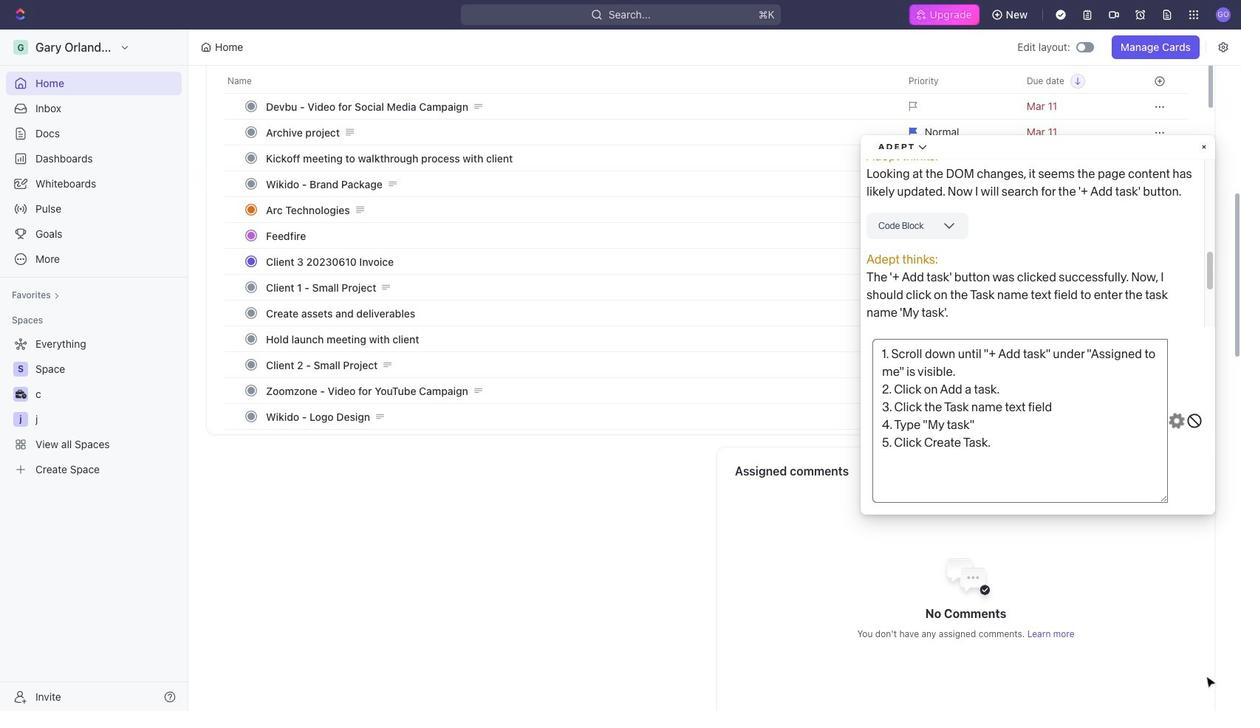 Task type: describe. For each thing, give the bounding box(es) containing it.
gary orlando's workspace, , element
[[13, 40, 28, 55]]

tree inside sidebar navigation
[[6, 333, 182, 482]]

space, , element
[[13, 362, 28, 377]]

sidebar navigation
[[0, 30, 191, 712]]

business time image
[[15, 390, 26, 399]]

j, , element
[[13, 412, 28, 427]]



Task type: vqa. For each thing, say whether or not it's contained in the screenshot.
Images wider than 1480px are recommended.
no



Task type: locate. For each thing, give the bounding box(es) containing it.
tree
[[6, 333, 182, 482]]



